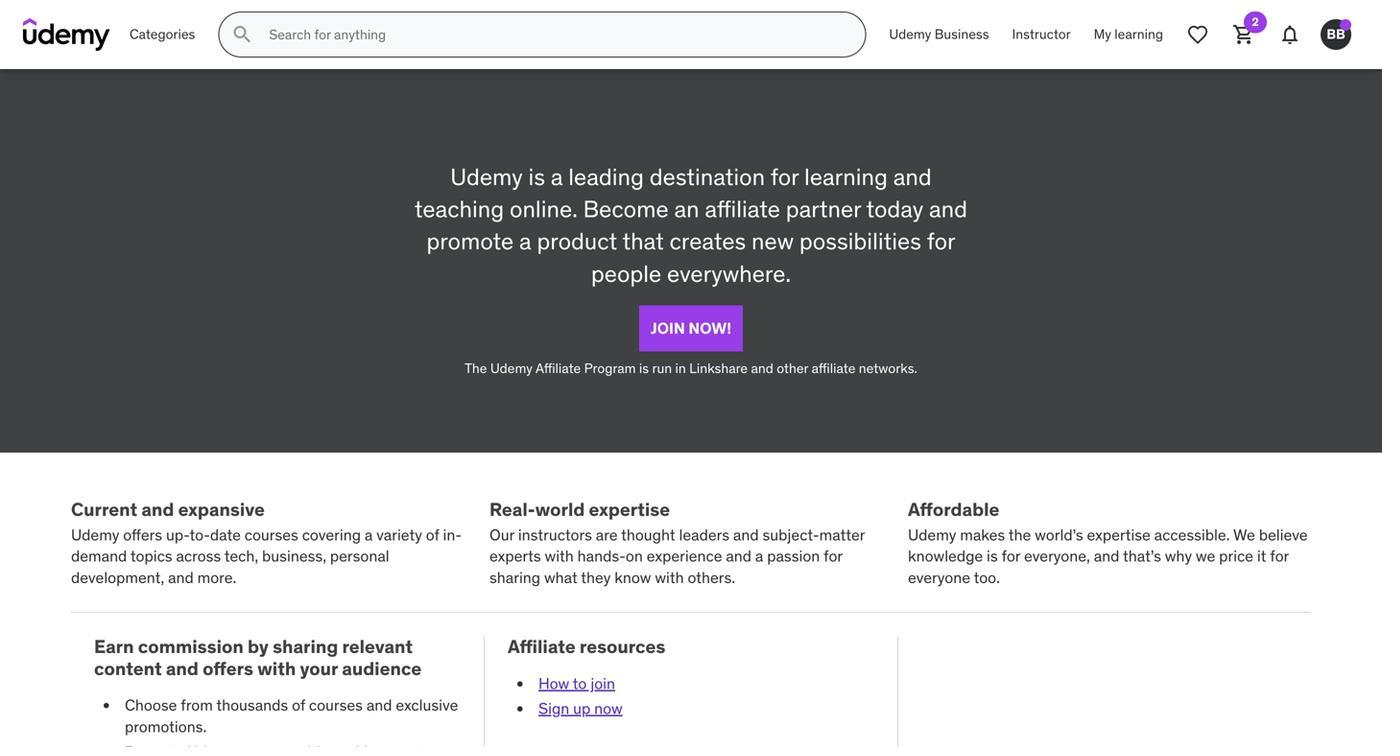 Task type: describe. For each thing, give the bounding box(es) containing it.
personal
[[330, 547, 389, 566]]

other
[[777, 360, 808, 377]]

matter
[[819, 525, 865, 545]]

choose
[[125, 696, 177, 716]]

that's
[[1123, 547, 1161, 566]]

we
[[1233, 525, 1255, 545]]

affordable udemy makes the world's expertise accessible. we believe knowledge is for everyone, and that's why we price it for everyone too.
[[908, 498, 1308, 588]]

join now!
[[651, 318, 731, 338]]

linkshare
[[689, 360, 748, 377]]

teaching
[[415, 195, 504, 224]]

it
[[1257, 547, 1266, 566]]

earn
[[94, 635, 134, 658]]

expertise inside affordable udemy makes the world's expertise accessible. we believe knowledge is for everyone, and that's why we price it for everyone too.
[[1087, 525, 1151, 545]]

current and expansive udemy offers up-to-date courses covering a variety of in- demand topics across tech, business, personal development, and more.
[[71, 498, 462, 588]]

online.
[[510, 195, 578, 224]]

udemy left business
[[889, 26, 931, 43]]

run
[[652, 360, 672, 377]]

courses inside choose from thousands of courses and exclusive promotions.
[[309, 696, 363, 716]]

across
[[176, 547, 221, 566]]

by
[[248, 635, 269, 658]]

know
[[615, 568, 651, 588]]

for down the
[[1002, 547, 1020, 566]]

now!
[[689, 318, 731, 338]]

1 horizontal spatial is
[[639, 360, 649, 377]]

1 horizontal spatial affiliate
[[812, 360, 856, 377]]

affiliate resources
[[508, 635, 665, 658]]

from
[[181, 696, 213, 716]]

you have alerts image
[[1340, 19, 1351, 31]]

categories
[[130, 26, 195, 43]]

submit search image
[[231, 23, 254, 46]]

too.
[[974, 568, 1000, 588]]

thousands
[[216, 696, 288, 716]]

world
[[535, 498, 585, 521]]

join now! link
[[639, 306, 743, 352]]

makes
[[960, 525, 1005, 545]]

topics
[[130, 547, 172, 566]]

udemy inside udemy is a leading destination for learning and teaching online. become an affiliate partner today and promote a product that creates new possibilities for people everywhere.
[[450, 163, 523, 191]]

promote
[[426, 227, 514, 256]]

subject-
[[763, 525, 819, 545]]

instructors
[[518, 525, 592, 545]]

to
[[573, 674, 587, 694]]

in-
[[443, 525, 462, 545]]

0 vertical spatial affiliate
[[536, 360, 581, 377]]

hands-
[[577, 547, 626, 566]]

they
[[581, 568, 611, 588]]

courses inside current and expansive udemy offers up-to-date courses covering a variety of in- demand topics across tech, business, personal development, and more.
[[244, 525, 298, 545]]

a inside real-world expertise our instructors are thought leaders and subject-matter experts with hands-on experience and a passion for sharing what they know with others.
[[755, 547, 763, 566]]

development,
[[71, 568, 164, 588]]

destination
[[650, 163, 765, 191]]

your
[[300, 657, 338, 680]]

0 vertical spatial learning
[[1115, 26, 1163, 43]]

instructor
[[1012, 26, 1071, 43]]

and left other
[[751, 360, 773, 377]]

experience
[[647, 547, 722, 566]]

how
[[538, 674, 569, 694]]

partner
[[786, 195, 861, 224]]

the
[[1009, 525, 1031, 545]]

udemy is a leading destination for learning and teaching online. become an affiliate partner today and promote a product that creates new possibilities for people everywhere.
[[415, 163, 968, 288]]

program
[[584, 360, 636, 377]]

instructor link
[[1001, 12, 1082, 58]]

everyone
[[908, 568, 970, 588]]

audience
[[342, 657, 422, 680]]

why
[[1165, 547, 1192, 566]]

sign up now link
[[538, 699, 623, 719]]

with inside earn commission by sharing relevant content and offers with your audience
[[257, 657, 296, 680]]

up-
[[166, 525, 190, 545]]

offers inside current and expansive udemy offers up-to-date courses covering a variety of in- demand topics across tech, business, personal development, and more.
[[123, 525, 162, 545]]

an
[[674, 195, 699, 224]]

earn commission by sharing relevant content and offers with your audience
[[94, 635, 422, 680]]

a up the online.
[[551, 163, 563, 191]]

business,
[[262, 547, 326, 566]]

my learning
[[1094, 26, 1163, 43]]

a down the online.
[[519, 227, 531, 256]]

how to join link
[[538, 674, 615, 694]]

udemy image
[[23, 18, 110, 51]]

passion
[[767, 547, 820, 566]]

notifications image
[[1278, 23, 1301, 46]]

udemy right the
[[490, 360, 533, 377]]

in
[[675, 360, 686, 377]]

and right today
[[929, 195, 968, 224]]



Task type: vqa. For each thing, say whether or not it's contained in the screenshot.
rightmost of
yes



Task type: locate. For each thing, give the bounding box(es) containing it.
with up "what"
[[545, 547, 574, 566]]

a inside current and expansive udemy offers up-to-date courses covering a variety of in- demand topics across tech, business, personal development, and more.
[[365, 525, 373, 545]]

of inside choose from thousands of courses and exclusive promotions.
[[292, 696, 305, 716]]

and down audience
[[366, 696, 392, 716]]

1 horizontal spatial learning
[[1115, 26, 1163, 43]]

commission
[[138, 635, 244, 658]]

1 horizontal spatial offers
[[203, 657, 253, 680]]

0 horizontal spatial sharing
[[273, 635, 338, 658]]

thought
[[621, 525, 675, 545]]

and inside earn commission by sharing relevant content and offers with your audience
[[166, 657, 199, 680]]

now
[[594, 699, 623, 719]]

for down 'matter'
[[824, 547, 842, 566]]

affiliate left program
[[536, 360, 581, 377]]

today
[[866, 195, 924, 224]]

of inside current and expansive udemy offers up-to-date courses covering a variety of in- demand topics across tech, business, personal development, and more.
[[426, 525, 439, 545]]

bb
[[1327, 26, 1345, 43]]

affordable
[[908, 498, 999, 521]]

1 vertical spatial courses
[[309, 696, 363, 716]]

price
[[1219, 547, 1253, 566]]

learning right my
[[1115, 26, 1163, 43]]

0 vertical spatial offers
[[123, 525, 162, 545]]

the udemy affiliate program is run in linkshare and other affiliate networks.
[[465, 360, 917, 377]]

0 horizontal spatial with
[[257, 657, 296, 680]]

leaders
[[679, 525, 730, 545]]

Search for anything text field
[[265, 18, 842, 51]]

join
[[651, 318, 685, 338]]

sharing
[[490, 568, 540, 588], [273, 635, 338, 658]]

1 vertical spatial of
[[292, 696, 305, 716]]

and up up-
[[141, 498, 174, 521]]

a up personal
[[365, 525, 373, 545]]

of down your
[[292, 696, 305, 716]]

0 horizontal spatial offers
[[123, 525, 162, 545]]

1 vertical spatial is
[[639, 360, 649, 377]]

shopping cart with 2 items image
[[1232, 23, 1255, 46]]

content
[[94, 657, 162, 680]]

and up from
[[166, 657, 199, 680]]

sign
[[538, 699, 569, 719]]

2 link
[[1221, 12, 1267, 58]]

categories button
[[118, 12, 207, 58]]

0 horizontal spatial is
[[528, 163, 545, 191]]

is up too.
[[987, 547, 998, 566]]

and right leaders
[[733, 525, 759, 545]]

networks.
[[859, 360, 917, 377]]

udemy inside affordable udemy makes the world's expertise accessible. we believe knowledge is for everyone, and that's why we price it for everyone too.
[[908, 525, 956, 545]]

and up others.
[[726, 547, 752, 566]]

1 horizontal spatial with
[[545, 547, 574, 566]]

are
[[596, 525, 618, 545]]

with
[[545, 547, 574, 566], [655, 568, 684, 588], [257, 657, 296, 680]]

1 vertical spatial learning
[[804, 163, 888, 191]]

udemy
[[889, 26, 931, 43], [450, 163, 523, 191], [490, 360, 533, 377], [71, 525, 119, 545], [908, 525, 956, 545]]

2 vertical spatial is
[[987, 547, 998, 566]]

learning
[[1115, 26, 1163, 43], [804, 163, 888, 191]]

product
[[537, 227, 617, 256]]

1 vertical spatial affiliate
[[508, 635, 576, 658]]

2 horizontal spatial with
[[655, 568, 684, 588]]

tech,
[[224, 547, 258, 566]]

udemy inside current and expansive udemy offers up-to-date courses covering a variety of in- demand topics across tech, business, personal development, and more.
[[71, 525, 119, 545]]

2 horizontal spatial is
[[987, 547, 998, 566]]

learning inside udemy is a leading destination for learning and teaching online. become an affiliate partner today and promote a product that creates new possibilities for people everywhere.
[[804, 163, 888, 191]]

1 vertical spatial offers
[[203, 657, 253, 680]]

our
[[490, 525, 514, 545]]

everywhere.
[[667, 259, 791, 288]]

affiliate
[[705, 195, 780, 224], [812, 360, 856, 377]]

expertise up thought
[[589, 498, 670, 521]]

is inside affordable udemy makes the world's expertise accessible. we believe knowledge is for everyone, and that's why we price it for everyone too.
[[987, 547, 998, 566]]

affiliate up how
[[508, 635, 576, 658]]

offers
[[123, 525, 162, 545], [203, 657, 253, 680]]

sharing inside real-world expertise our instructors are thought leaders and subject-matter experts with hands-on experience and a passion for sharing what they know with others.
[[490, 568, 540, 588]]

experts
[[490, 547, 541, 566]]

and left that's
[[1094, 547, 1120, 566]]

and inside affordable udemy makes the world's expertise accessible. we believe knowledge is for everyone, and that's why we price it for everyone too.
[[1094, 547, 1120, 566]]

the
[[465, 360, 487, 377]]

sharing down experts
[[490, 568, 540, 588]]

resources
[[580, 635, 665, 658]]

date
[[210, 525, 241, 545]]

udemy business link
[[878, 12, 1001, 58]]

offers up topics
[[123, 525, 162, 545]]

and inside choose from thousands of courses and exclusive promotions.
[[366, 696, 392, 716]]

up
[[573, 699, 591, 719]]

of
[[426, 525, 439, 545], [292, 696, 305, 716]]

promotions.
[[125, 717, 207, 737]]

0 vertical spatial is
[[528, 163, 545, 191]]

demand
[[71, 547, 127, 566]]

0 vertical spatial courses
[[244, 525, 298, 545]]

on
[[626, 547, 643, 566]]

covering
[[302, 525, 361, 545]]

is up the online.
[[528, 163, 545, 191]]

1 vertical spatial affiliate
[[812, 360, 856, 377]]

sharing right the by at the bottom left of the page
[[273, 635, 338, 658]]

expertise inside real-world expertise our instructors are thought leaders and subject-matter experts with hands-on experience and a passion for sharing what they know with others.
[[589, 498, 670, 521]]

creates
[[670, 227, 746, 256]]

real-world expertise our instructors are thought leaders and subject-matter experts with hands-on experience and a passion for sharing what they know with others.
[[490, 498, 865, 588]]

expansive
[[178, 498, 265, 521]]

affiliate inside udemy is a leading destination for learning and teaching online. become an affiliate partner today and promote a product that creates new possibilities for people everywhere.
[[705, 195, 780, 224]]

is left run
[[639, 360, 649, 377]]

and down across
[[168, 568, 194, 588]]

that
[[622, 227, 664, 256]]

udemy up knowledge at bottom right
[[908, 525, 956, 545]]

0 horizontal spatial courses
[[244, 525, 298, 545]]

for up partner
[[771, 163, 799, 191]]

0 horizontal spatial learning
[[804, 163, 888, 191]]

sharing inside earn commission by sharing relevant content and offers with your audience
[[273, 635, 338, 658]]

exclusive
[[396, 696, 458, 716]]

how to join sign up now
[[538, 674, 623, 719]]

expertise
[[589, 498, 670, 521], [1087, 525, 1151, 545]]

for inside real-world expertise our instructors are thought leaders and subject-matter experts with hands-on experience and a passion for sharing what they know with others.
[[824, 547, 842, 566]]

1 horizontal spatial courses
[[309, 696, 363, 716]]

for
[[771, 163, 799, 191], [927, 227, 956, 256], [824, 547, 842, 566], [1002, 547, 1020, 566], [1270, 547, 1289, 566]]

udemy business
[[889, 26, 989, 43]]

for right it
[[1270, 547, 1289, 566]]

0 horizontal spatial affiliate
[[705, 195, 780, 224]]

expertise up that's
[[1087, 525, 1151, 545]]

possibilities
[[799, 227, 921, 256]]

world's
[[1035, 525, 1083, 545]]

is
[[528, 163, 545, 191], [639, 360, 649, 377], [987, 547, 998, 566]]

become
[[583, 195, 669, 224]]

courses down your
[[309, 696, 363, 716]]

1 vertical spatial expertise
[[1087, 525, 1151, 545]]

choose from thousands of courses and exclusive promotions.
[[125, 696, 458, 737]]

udemy up demand
[[71, 525, 119, 545]]

to-
[[190, 525, 210, 545]]

join
[[590, 674, 615, 694]]

people
[[591, 259, 662, 288]]

business
[[935, 26, 989, 43]]

1 horizontal spatial sharing
[[490, 568, 540, 588]]

variety
[[376, 525, 422, 545]]

1 horizontal spatial expertise
[[1087, 525, 1151, 545]]

affiliate
[[536, 360, 581, 377], [508, 635, 576, 658]]

udemy up teaching
[[450, 163, 523, 191]]

a left passion
[[755, 547, 763, 566]]

2 vertical spatial with
[[257, 657, 296, 680]]

0 horizontal spatial of
[[292, 696, 305, 716]]

1 vertical spatial sharing
[[273, 635, 338, 658]]

offers up "thousands"
[[203, 657, 253, 680]]

0 vertical spatial of
[[426, 525, 439, 545]]

is inside udemy is a leading destination for learning and teaching online. become an affiliate partner today and promote a product that creates new possibilities for people everywhere.
[[528, 163, 545, 191]]

1 horizontal spatial of
[[426, 525, 439, 545]]

and
[[893, 163, 932, 191], [929, 195, 968, 224], [751, 360, 773, 377], [141, 498, 174, 521], [733, 525, 759, 545], [726, 547, 752, 566], [1094, 547, 1120, 566], [168, 568, 194, 588], [166, 657, 199, 680], [366, 696, 392, 716]]

courses
[[244, 525, 298, 545], [309, 696, 363, 716]]

1 vertical spatial with
[[655, 568, 684, 588]]

2
[[1252, 14, 1259, 29]]

0 vertical spatial sharing
[[490, 568, 540, 588]]

learning up partner
[[804, 163, 888, 191]]

a
[[551, 163, 563, 191], [519, 227, 531, 256], [365, 525, 373, 545], [755, 547, 763, 566]]

0 horizontal spatial expertise
[[589, 498, 670, 521]]

relevant
[[342, 635, 413, 658]]

new
[[752, 227, 794, 256]]

with down the experience at the bottom
[[655, 568, 684, 588]]

with left your
[[257, 657, 296, 680]]

0 vertical spatial with
[[545, 547, 574, 566]]

everyone,
[[1024, 547, 1090, 566]]

courses up business,
[[244, 525, 298, 545]]

affiliate right other
[[812, 360, 856, 377]]

for right possibilities in the top right of the page
[[927, 227, 956, 256]]

offers inside earn commission by sharing relevant content and offers with your audience
[[203, 657, 253, 680]]

affiliate up new
[[705, 195, 780, 224]]

0 vertical spatial expertise
[[589, 498, 670, 521]]

leading
[[568, 163, 644, 191]]

of left in-
[[426, 525, 439, 545]]

0 vertical spatial affiliate
[[705, 195, 780, 224]]

wishlist image
[[1186, 23, 1209, 46]]

my learning link
[[1082, 12, 1175, 58]]

my
[[1094, 26, 1111, 43]]

real-
[[490, 498, 535, 521]]

bb link
[[1313, 12, 1359, 58]]

accessible.
[[1154, 525, 1230, 545]]

and up today
[[893, 163, 932, 191]]

knowledge
[[908, 547, 983, 566]]



